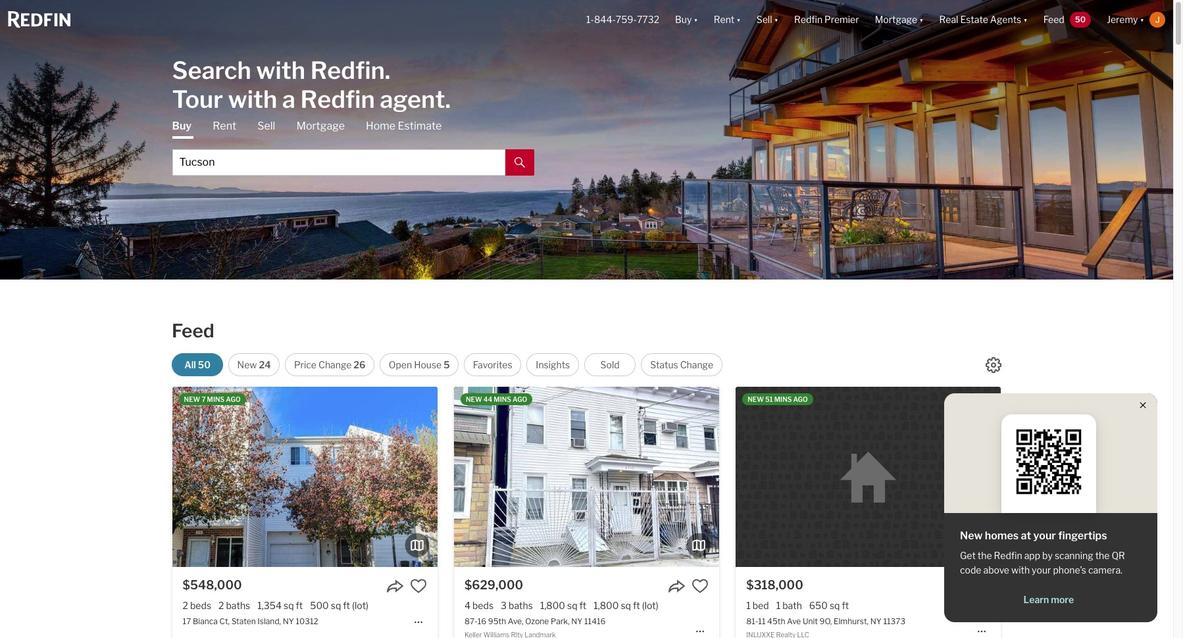 Task type: describe. For each thing, give the bounding box(es) containing it.
All radio
[[172, 353, 223, 376]]

your inside "get the redfin app by scanning the qr code above with your phone's camera."
[[1032, 565, 1051, 576]]

87-16 95th ave, ozone park, ny 11416
[[464, 617, 606, 627]]

phone's
[[1053, 565, 1086, 576]]

real estate agents ▾ link
[[939, 0, 1028, 39]]

1,354 sq ft
[[257, 600, 303, 611]]

new 7 mins ago
[[184, 395, 241, 403]]

real estate agents ▾
[[939, 14, 1028, 25]]

buy ▾ button
[[667, 0, 706, 39]]

1 for 1 bed
[[746, 600, 751, 611]]

search with redfin. tour with a redfin agent.
[[172, 56, 451, 114]]

learn
[[1024, 594, 1049, 605]]

1 photo of 17 bianca ct, staten island, ny 10312 image from the left
[[0, 387, 172, 567]]

3 ny from the left
[[870, 617, 882, 627]]

0 vertical spatial your
[[1033, 530, 1056, 542]]

26
[[354, 359, 366, 370]]

all 50
[[184, 359, 211, 370]]

24
[[259, 359, 271, 370]]

17
[[183, 617, 191, 627]]

44
[[483, 395, 492, 403]]

park,
[[551, 617, 570, 627]]

get the redfin app by scanning the qr code above with your phone's camera.
[[960, 550, 1125, 576]]

baths for $629,000
[[509, 600, 533, 611]]

Sold radio
[[584, 353, 636, 376]]

mortgage ▾
[[875, 14, 924, 25]]

sq for 650 sq ft
[[830, 600, 840, 611]]

▾ inside dropdown button
[[1023, 14, 1028, 25]]

mins for $318,000
[[774, 395, 792, 403]]

2 photo of 87-16 95th ave, ozone park, ny 11416 image from the left
[[454, 387, 719, 567]]

tour
[[172, 85, 223, 114]]

4 beds
[[464, 600, 494, 611]]

island,
[[257, 617, 281, 627]]

by
[[1042, 550, 1053, 561]]

Insights radio
[[527, 353, 579, 376]]

ozone
[[525, 617, 549, 627]]

650 sq ft
[[809, 600, 849, 611]]

rent for rent
[[213, 119, 236, 132]]

new 24
[[237, 359, 271, 370]]

ft for 1,354 sq ft
[[296, 600, 303, 611]]

1-844-759-7732
[[586, 14, 659, 25]]

ave
[[787, 617, 801, 627]]

insights
[[536, 359, 570, 370]]

camera.
[[1088, 565, 1123, 576]]

2 baths
[[219, 600, 250, 611]]

code
[[960, 565, 981, 576]]

11373
[[883, 617, 906, 627]]

3 baths
[[501, 600, 533, 611]]

buy for buy ▾
[[675, 14, 692, 25]]

new for $548,000
[[184, 395, 200, 403]]

▾ for buy ▾
[[694, 14, 698, 25]]

new for $629,000
[[466, 395, 482, 403]]

ave,
[[508, 617, 524, 627]]

scanning
[[1055, 550, 1093, 561]]

home estimate
[[366, 119, 442, 132]]

$548,000
[[183, 578, 242, 592]]

1,800 sq ft (lot)
[[594, 600, 659, 611]]

81-
[[746, 617, 758, 627]]

bath
[[782, 600, 802, 611]]

▾ for mortgage ▾
[[919, 14, 924, 25]]

redfin premier
[[794, 14, 859, 25]]

unit
[[803, 617, 818, 627]]

City, Address, School, Agent, ZIP search field
[[172, 149, 505, 175]]

81-11 45th ave unit 9o, elmhurst, ny 11373
[[746, 617, 906, 627]]

estate
[[960, 14, 988, 25]]

ct,
[[219, 617, 230, 627]]

3 photo of 17 bianca ct, staten island, ny 10312 image from the left
[[437, 387, 703, 567]]

favorite button checkbox
[[410, 578, 427, 595]]

new homes at your fingertips
[[960, 530, 1107, 542]]

50 inside all option
[[198, 359, 211, 370]]

(lot) for $629,000
[[642, 600, 659, 611]]

redfin inside search with redfin. tour with a redfin agent.
[[300, 85, 375, 114]]

mortgage for mortgage ▾
[[875, 14, 917, 25]]

estimate
[[398, 119, 442, 132]]

0 horizontal spatial feed
[[172, 320, 214, 342]]

new for new homes at your fingertips
[[960, 530, 983, 542]]

agents
[[990, 14, 1021, 25]]

qr
[[1112, 550, 1125, 561]]

bianca
[[193, 617, 218, 627]]

submit search image
[[514, 157, 525, 168]]

rent ▾ button
[[714, 0, 741, 39]]

favorite button checkbox
[[692, 578, 709, 595]]

sq for 1,800 sq ft (lot)
[[621, 600, 631, 611]]

2 ny from the left
[[571, 617, 583, 627]]

sell for sell
[[257, 119, 275, 132]]

home estimate link
[[366, 119, 442, 133]]

▾ for jeremy ▾
[[1140, 14, 1144, 25]]

87-
[[464, 617, 478, 627]]

1 the from the left
[[978, 550, 992, 561]]

buy ▾ button
[[675, 0, 698, 39]]

sell ▾ button
[[749, 0, 786, 39]]

51
[[765, 395, 773, 403]]

price
[[294, 359, 316, 370]]

1-844-759-7732 link
[[586, 14, 659, 25]]

1,800 for 1,800 sq ft (lot)
[[594, 600, 619, 611]]

ft for 650 sq ft
[[842, 600, 849, 611]]

new 51 mins ago
[[748, 395, 808, 403]]

with inside "get the redfin app by scanning the qr code above with your phone's camera."
[[1011, 565, 1030, 576]]

ft for 1,800 sq ft (lot)
[[633, 600, 640, 611]]

mortgage link
[[296, 119, 345, 133]]

real estate agents ▾ button
[[931, 0, 1036, 39]]

rent ▾ button
[[706, 0, 749, 39]]

open
[[389, 359, 412, 370]]

house
[[414, 359, 442, 370]]

(lot) for $548,000
[[352, 600, 369, 611]]

new for $318,000
[[748, 395, 764, 403]]

status
[[650, 359, 678, 370]]

buy for buy
[[172, 119, 192, 132]]

500
[[310, 600, 329, 611]]

ago for $629,000
[[513, 395, 527, 403]]

agent.
[[380, 85, 451, 114]]

2 the from the left
[[1095, 550, 1110, 561]]

at
[[1021, 530, 1031, 542]]

jeremy
[[1107, 14, 1138, 25]]

more
[[1051, 594, 1074, 605]]

2 for 2 baths
[[219, 600, 224, 611]]

app install qr code image
[[1012, 425, 1086, 499]]

7
[[202, 395, 206, 403]]



Task type: vqa. For each thing, say whether or not it's contained in the screenshot.
"ft"
yes



Task type: locate. For each thing, give the bounding box(es) containing it.
1 left bath
[[776, 600, 781, 611]]

1 horizontal spatial new
[[466, 395, 482, 403]]

50 right the all on the left bottom
[[198, 359, 211, 370]]

0 horizontal spatial new
[[237, 359, 257, 370]]

1 bath
[[776, 600, 802, 611]]

mins right 51
[[774, 395, 792, 403]]

Open House radio
[[380, 353, 459, 376]]

price change 26
[[294, 359, 366, 370]]

favorite button image for $629,000
[[692, 578, 709, 595]]

1 ny from the left
[[283, 617, 294, 627]]

bed
[[753, 600, 769, 611]]

redfin inside button
[[794, 14, 823, 25]]

2 1,800 from the left
[[594, 600, 619, 611]]

0 horizontal spatial ago
[[226, 395, 241, 403]]

1 for 1 bath
[[776, 600, 781, 611]]

ft
[[296, 600, 303, 611], [343, 600, 350, 611], [579, 600, 586, 611], [633, 600, 640, 611], [842, 600, 849, 611]]

sell inside tab list
[[257, 119, 275, 132]]

2 horizontal spatial ny
[[870, 617, 882, 627]]

ny left 11373
[[870, 617, 882, 627]]

your down by
[[1032, 565, 1051, 576]]

0 horizontal spatial new
[[184, 395, 200, 403]]

new left 51
[[748, 395, 764, 403]]

feed right agents at top right
[[1043, 14, 1064, 25]]

1 ▾ from the left
[[694, 14, 698, 25]]

1 1 from the left
[[746, 600, 751, 611]]

option group
[[172, 353, 723, 376]]

sq right 1,800 sq ft
[[621, 600, 631, 611]]

mortgage inside tab list
[[296, 119, 345, 132]]

1 sq from the left
[[284, 600, 294, 611]]

▾
[[694, 14, 698, 25], [737, 14, 741, 25], [774, 14, 778, 25], [919, 14, 924, 25], [1023, 14, 1028, 25], [1140, 14, 1144, 25]]

3 ft from the left
[[579, 600, 586, 611]]

3
[[501, 600, 507, 611]]

▾ left user photo at the right top
[[1140, 14, 1144, 25]]

3 sq from the left
[[567, 600, 577, 611]]

new left '24'
[[237, 359, 257, 370]]

5 ▾ from the left
[[1023, 14, 1028, 25]]

1 baths from the left
[[226, 600, 250, 611]]

95th
[[488, 617, 506, 627]]

17 bianca ct, staten island, ny 10312
[[183, 617, 318, 627]]

(lot)
[[352, 600, 369, 611], [642, 600, 659, 611]]

new up get on the right bottom of page
[[960, 530, 983, 542]]

0 vertical spatial mortgage
[[875, 14, 917, 25]]

ny
[[283, 617, 294, 627], [571, 617, 583, 627], [870, 617, 882, 627]]

ft for 500 sq ft (lot)
[[343, 600, 350, 611]]

favorites
[[473, 359, 512, 370]]

2 for 2 beds
[[183, 600, 188, 611]]

1 bed
[[746, 600, 769, 611]]

rent down tour
[[213, 119, 236, 132]]

user photo image
[[1150, 12, 1165, 28]]

the right get on the right bottom of page
[[978, 550, 992, 561]]

1 ft from the left
[[296, 600, 303, 611]]

rent inside dropdown button
[[714, 14, 735, 25]]

3 ago from the left
[[793, 395, 808, 403]]

0 vertical spatial 50
[[1075, 14, 1086, 24]]

▾ left real
[[919, 14, 924, 25]]

rent link
[[213, 119, 236, 133]]

mins for $629,000
[[494, 395, 511, 403]]

favorite button image for $548,000
[[410, 578, 427, 595]]

1 vertical spatial rent
[[213, 119, 236, 132]]

open house 5
[[389, 359, 450, 370]]

new 44 mins ago
[[466, 395, 527, 403]]

0 horizontal spatial 1,800
[[540, 600, 565, 611]]

rent right buy ▾
[[714, 14, 735, 25]]

2 new from the left
[[466, 395, 482, 403]]

1 vertical spatial sell
[[257, 119, 275, 132]]

1 vertical spatial mortgage
[[296, 119, 345, 132]]

change inside 'radio'
[[318, 359, 352, 370]]

ago right 44
[[513, 395, 527, 403]]

sq for 500 sq ft (lot)
[[331, 600, 341, 611]]

ny down 1,354 sq ft
[[283, 617, 294, 627]]

change right status
[[680, 359, 713, 370]]

mortgage left real
[[875, 14, 917, 25]]

buy inside dropdown button
[[675, 14, 692, 25]]

homes
[[985, 530, 1019, 542]]

1 change from the left
[[318, 359, 352, 370]]

mortgage ▾ button
[[867, 0, 931, 39]]

2 ▾ from the left
[[737, 14, 741, 25]]

1 mins from the left
[[207, 395, 225, 403]]

buy down tour
[[172, 119, 192, 132]]

1 left the bed
[[746, 600, 751, 611]]

rent inside tab list
[[213, 119, 236, 132]]

11416
[[584, 617, 606, 627]]

change for status
[[680, 359, 713, 370]]

sq for 1,354 sq ft
[[284, 600, 294, 611]]

0 horizontal spatial rent
[[213, 119, 236, 132]]

2 ft from the left
[[343, 600, 350, 611]]

sell inside dropdown button
[[757, 14, 772, 25]]

2 ago from the left
[[513, 395, 527, 403]]

0 vertical spatial sell
[[757, 14, 772, 25]]

sell link
[[257, 119, 275, 133]]

1 2 from the left
[[183, 600, 188, 611]]

6 ▾ from the left
[[1140, 14, 1144, 25]]

redfin
[[794, 14, 823, 25], [300, 85, 375, 114], [994, 550, 1022, 561]]

ft for 1,800 sq ft
[[579, 600, 586, 611]]

0 horizontal spatial the
[[978, 550, 992, 561]]

0 horizontal spatial 1
[[746, 600, 751, 611]]

1 vertical spatial 50
[[198, 359, 211, 370]]

new
[[184, 395, 200, 403], [466, 395, 482, 403], [748, 395, 764, 403]]

0 horizontal spatial beds
[[190, 600, 211, 611]]

above
[[983, 565, 1009, 576]]

16
[[477, 617, 486, 627]]

photo of 17 bianca ct, staten island, ny 10312 image
[[0, 387, 172, 567], [172, 387, 437, 567], [437, 387, 703, 567]]

1 vertical spatial buy
[[172, 119, 192, 132]]

1 horizontal spatial sell
[[757, 14, 772, 25]]

sell ▾ button
[[757, 0, 778, 39]]

beds up "bianca"
[[190, 600, 211, 611]]

change
[[318, 359, 352, 370], [680, 359, 713, 370]]

1 horizontal spatial ago
[[513, 395, 527, 403]]

1 horizontal spatial beds
[[472, 600, 494, 611]]

1 horizontal spatial (lot)
[[642, 600, 659, 611]]

1 photo of 87-16 95th ave, ozone park, ny 11416 image from the left
[[189, 387, 454, 567]]

0 horizontal spatial buy
[[172, 119, 192, 132]]

sq right 500
[[331, 600, 341, 611]]

1,800 sq ft
[[540, 600, 586, 611]]

▾ right rent ▾
[[774, 14, 778, 25]]

new for new 24
[[237, 359, 257, 370]]

1 horizontal spatial mortgage
[[875, 14, 917, 25]]

real
[[939, 14, 958, 25]]

1,354
[[257, 600, 282, 611]]

beds
[[190, 600, 211, 611], [472, 600, 494, 611]]

baths
[[226, 600, 250, 611], [509, 600, 533, 611]]

tab list containing buy
[[172, 119, 534, 175]]

sq up park,
[[567, 600, 577, 611]]

New radio
[[228, 353, 280, 376]]

5 sq from the left
[[830, 600, 840, 611]]

ny right park,
[[571, 617, 583, 627]]

sell right rent ▾
[[757, 14, 772, 25]]

0 horizontal spatial 2
[[183, 600, 188, 611]]

0 horizontal spatial mins
[[207, 395, 225, 403]]

status change
[[650, 359, 713, 370]]

new
[[237, 359, 257, 370], [960, 530, 983, 542]]

2 favorite button image from the left
[[692, 578, 709, 595]]

1 favorite button image from the left
[[410, 578, 427, 595]]

1 (lot) from the left
[[352, 600, 369, 611]]

1 horizontal spatial the
[[1095, 550, 1110, 561]]

1 horizontal spatial favorite button image
[[692, 578, 709, 595]]

the
[[978, 550, 992, 561], [1095, 550, 1110, 561]]

1 new from the left
[[184, 395, 200, 403]]

2 baths from the left
[[509, 600, 533, 611]]

Status Change radio
[[641, 353, 723, 376]]

0 horizontal spatial ny
[[283, 617, 294, 627]]

Price Change radio
[[285, 353, 375, 376]]

ago right 51
[[793, 395, 808, 403]]

0 horizontal spatial sell
[[257, 119, 275, 132]]

3 mins from the left
[[774, 395, 792, 403]]

mins right the 7
[[207, 395, 225, 403]]

sold
[[601, 359, 620, 370]]

new left the 7
[[184, 395, 200, 403]]

elmhurst,
[[834, 617, 869, 627]]

your right at
[[1033, 530, 1056, 542]]

1 vertical spatial feed
[[172, 320, 214, 342]]

change left "26"
[[318, 359, 352, 370]]

1 horizontal spatial rent
[[714, 14, 735, 25]]

4 ▾ from the left
[[919, 14, 924, 25]]

0 vertical spatial rent
[[714, 14, 735, 25]]

4
[[464, 600, 470, 611]]

sell for sell ▾
[[757, 14, 772, 25]]

the up camera.
[[1095, 550, 1110, 561]]

1 horizontal spatial 1,800
[[594, 600, 619, 611]]

mins for $548,000
[[207, 395, 225, 403]]

buy ▾
[[675, 14, 698, 25]]

1 horizontal spatial new
[[960, 530, 983, 542]]

2 change from the left
[[680, 359, 713, 370]]

mortgage up city, address, school, agent, zip search box
[[296, 119, 345, 132]]

Favorites radio
[[464, 353, 521, 376]]

1-
[[586, 14, 594, 25]]

get
[[960, 550, 976, 561]]

2 photo of 17 bianca ct, staten island, ny 10312 image from the left
[[172, 387, 437, 567]]

0 vertical spatial redfin
[[794, 14, 823, 25]]

redfin premier button
[[786, 0, 867, 39]]

5 ft from the left
[[842, 600, 849, 611]]

2 1 from the left
[[776, 600, 781, 611]]

2 (lot) from the left
[[642, 600, 659, 611]]

1 vertical spatial new
[[960, 530, 983, 542]]

feed up the all on the left bottom
[[172, 320, 214, 342]]

app
[[1024, 550, 1040, 561]]

redfin up above
[[994, 550, 1022, 561]]

mins right 44
[[494, 395, 511, 403]]

▾ left sell ▾
[[737, 14, 741, 25]]

2 sq from the left
[[331, 600, 341, 611]]

redfin left premier
[[794, 14, 823, 25]]

1 1,800 from the left
[[540, 600, 565, 611]]

beds for $548,000
[[190, 600, 211, 611]]

4 sq from the left
[[621, 600, 631, 611]]

jeremy ▾
[[1107, 14, 1144, 25]]

ago
[[226, 395, 241, 403], [513, 395, 527, 403], [793, 395, 808, 403]]

home
[[366, 119, 396, 132]]

buy right "7732"
[[675, 14, 692, 25]]

844-
[[594, 14, 616, 25]]

0 vertical spatial feed
[[1043, 14, 1064, 25]]

redfin inside "get the redfin app by scanning the qr code above with your phone's camera."
[[994, 550, 1022, 561]]

2 beds
[[183, 600, 211, 611]]

buy inside tab list
[[172, 119, 192, 132]]

▾ for rent ▾
[[737, 14, 741, 25]]

0 horizontal spatial (lot)
[[352, 600, 369, 611]]

beds right 4
[[472, 600, 494, 611]]

759-
[[616, 14, 637, 25]]

redfin up mortgage link
[[300, 85, 375, 114]]

mortgage for mortgage
[[296, 119, 345, 132]]

mortgage inside mortgage ▾ dropdown button
[[875, 14, 917, 25]]

option group containing all
[[172, 353, 723, 376]]

a
[[282, 85, 295, 114]]

redfin.
[[310, 56, 390, 85]]

$318,000
[[746, 578, 803, 592]]

with
[[256, 56, 305, 85], [228, 85, 277, 114], [1011, 565, 1030, 576]]

2 up 17
[[183, 600, 188, 611]]

0 horizontal spatial redfin
[[300, 85, 375, 114]]

9o,
[[820, 617, 832, 627]]

50
[[1075, 14, 1086, 24], [198, 359, 211, 370]]

1 horizontal spatial mins
[[494, 395, 511, 403]]

3 photo of 87-16 95th ave, ozone park, ny 11416 image from the left
[[719, 387, 984, 567]]

beds for $629,000
[[472, 600, 494, 611]]

mortgage
[[875, 14, 917, 25], [296, 119, 345, 132]]

1 horizontal spatial feed
[[1043, 14, 1064, 25]]

1 ago from the left
[[226, 395, 241, 403]]

1 horizontal spatial baths
[[509, 600, 533, 611]]

photo of 87-16 95th ave, ozone park, ny 11416 image
[[189, 387, 454, 567], [454, 387, 719, 567], [719, 387, 984, 567]]

1 horizontal spatial buy
[[675, 14, 692, 25]]

sq for 1,800 sq ft
[[567, 600, 577, 611]]

2 vertical spatial redfin
[[994, 550, 1022, 561]]

2 mins from the left
[[494, 395, 511, 403]]

new left 44
[[466, 395, 482, 403]]

all
[[184, 359, 196, 370]]

baths for $548,000
[[226, 600, 250, 611]]

baths up staten at the left of the page
[[226, 600, 250, 611]]

2 horizontal spatial mins
[[774, 395, 792, 403]]

0 horizontal spatial baths
[[226, 600, 250, 611]]

1 vertical spatial your
[[1032, 565, 1051, 576]]

1 horizontal spatial 1
[[776, 600, 781, 611]]

1 horizontal spatial change
[[680, 359, 713, 370]]

0 vertical spatial buy
[[675, 14, 692, 25]]

mortgage ▾ button
[[875, 0, 924, 39]]

sq right 650 at the right bottom of the page
[[830, 600, 840, 611]]

ago for $318,000
[[793, 395, 808, 403]]

1 horizontal spatial 2
[[219, 600, 224, 611]]

0 horizontal spatial mortgage
[[296, 119, 345, 132]]

premier
[[825, 14, 859, 25]]

$629,000
[[464, 578, 523, 592]]

2 horizontal spatial new
[[748, 395, 764, 403]]

1,800 for 1,800 sq ft
[[540, 600, 565, 611]]

2 beds from the left
[[472, 600, 494, 611]]

2 horizontal spatial ago
[[793, 395, 808, 403]]

change inside option
[[680, 359, 713, 370]]

sq right the 1,354
[[284, 600, 294, 611]]

1,800 up 11416
[[594, 600, 619, 611]]

▾ for sell ▾
[[774, 14, 778, 25]]

photo of 81-11 45th ave unit 9o, elmhurst, ny 11373 image
[[736, 387, 1001, 567]]

favorite button image
[[410, 578, 427, 595], [692, 578, 709, 595]]

tab list
[[172, 119, 534, 175]]

1 vertical spatial redfin
[[300, 85, 375, 114]]

sell ▾
[[757, 14, 778, 25]]

50 left jeremy
[[1075, 14, 1086, 24]]

1 beds from the left
[[190, 600, 211, 611]]

1,800 up park,
[[540, 600, 565, 611]]

650
[[809, 600, 828, 611]]

change for price
[[318, 359, 352, 370]]

rent ▾
[[714, 14, 741, 25]]

buy
[[675, 14, 692, 25], [172, 119, 192, 132]]

▾ right agents at top right
[[1023, 14, 1028, 25]]

3 ▾ from the left
[[774, 14, 778, 25]]

▾ left rent ▾
[[694, 14, 698, 25]]

2 horizontal spatial redfin
[[994, 550, 1022, 561]]

1 horizontal spatial 50
[[1075, 14, 1086, 24]]

new inside option
[[237, 359, 257, 370]]

2 up ct,
[[219, 600, 224, 611]]

0 horizontal spatial favorite button image
[[410, 578, 427, 595]]

fingertips
[[1058, 530, 1107, 542]]

0 horizontal spatial 50
[[198, 359, 211, 370]]

baths up ave,
[[509, 600, 533, 611]]

0 horizontal spatial change
[[318, 359, 352, 370]]

1 horizontal spatial redfin
[[794, 14, 823, 25]]

1 horizontal spatial ny
[[571, 617, 583, 627]]

staten
[[231, 617, 256, 627]]

4 ft from the left
[[633, 600, 640, 611]]

ago for $548,000
[[226, 395, 241, 403]]

rent
[[714, 14, 735, 25], [213, 119, 236, 132]]

sell right rent link
[[257, 119, 275, 132]]

3 new from the left
[[748, 395, 764, 403]]

2 2 from the left
[[219, 600, 224, 611]]

rent for rent ▾
[[714, 14, 735, 25]]

0 vertical spatial new
[[237, 359, 257, 370]]

1
[[746, 600, 751, 611], [776, 600, 781, 611]]

ago right the 7
[[226, 395, 241, 403]]



